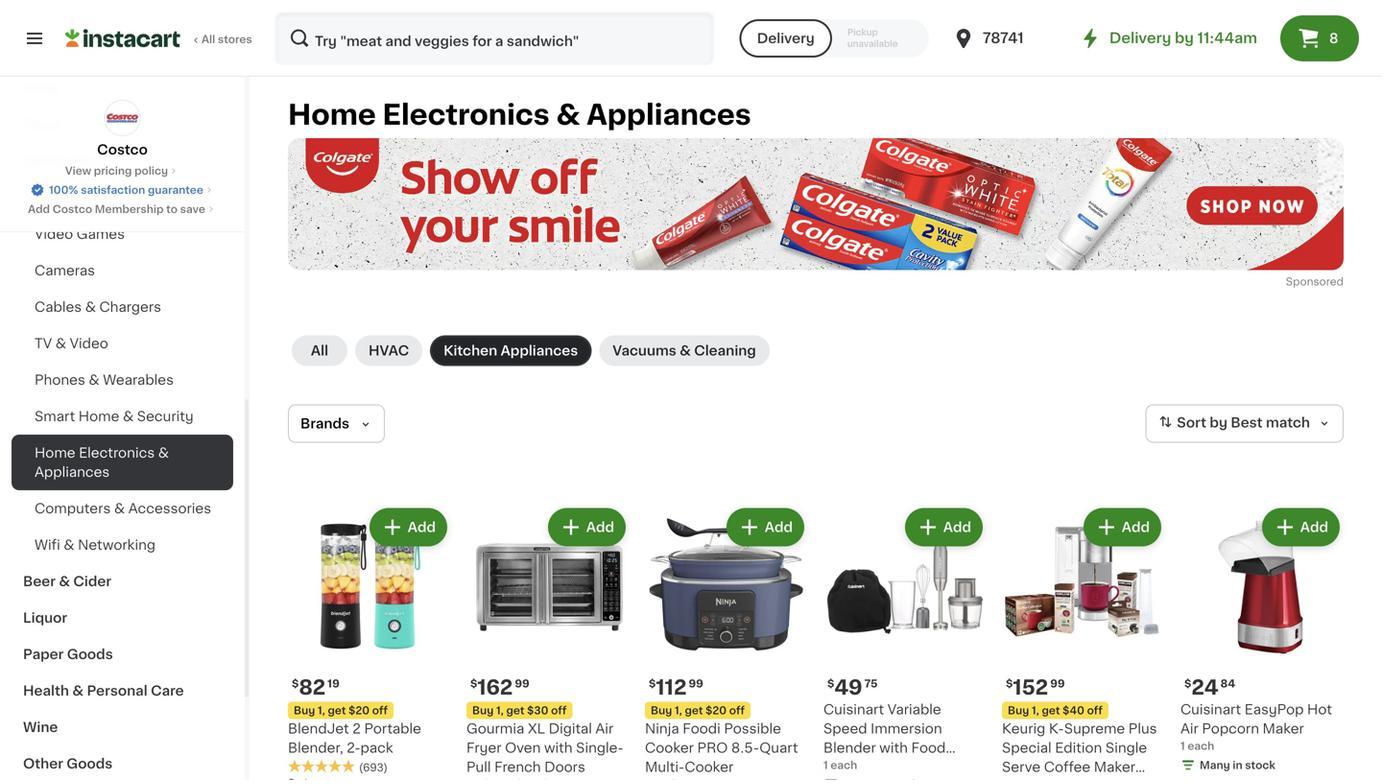 Task type: vqa. For each thing, say whether or not it's contained in the screenshot.
the Membership
yes



Task type: describe. For each thing, give the bounding box(es) containing it.
doors
[[544, 761, 585, 774]]

fryer
[[466, 741, 502, 755]]

1 horizontal spatial costco
[[97, 143, 148, 156]]

nsored
[[1307, 276, 1344, 287]]

19
[[327, 679, 340, 689]]

1, for 152
[[1032, 705, 1039, 716]]

air for each
[[1181, 722, 1199, 736]]

buy 1, get $40 off
[[1008, 705, 1103, 716]]

electronics for home electronics &  appliances
[[383, 101, 550, 129]]

brands
[[300, 417, 349, 430]]

baby link
[[12, 70, 233, 107]]

$ 162 99
[[470, 678, 529, 698]]

$30
[[527, 705, 548, 716]]

security
[[137, 410, 194, 423]]

beer & cider
[[23, 575, 111, 588]]

add button for 82
[[371, 510, 445, 545]]

satisfaction
[[81, 185, 145, 195]]

phones & wearables link
[[12, 362, 233, 398]]

& inside home electronics & appliances
[[158, 446, 169, 460]]

delivery button
[[740, 19, 832, 58]]

$ 82 19
[[292, 678, 340, 698]]

& for tv & video
[[55, 337, 66, 350]]

all link
[[292, 335, 347, 366]]

with inside keurig k-supreme plus special edition single serve coffee maker with 18 k-cup pods
[[1002, 780, 1030, 780]]

paper goods
[[23, 648, 113, 661]]

wearables
[[103, 373, 174, 387]]

personal
[[87, 684, 148, 698]]

cameras link
[[12, 252, 233, 289]]

foodi
[[683, 722, 721, 736]]

wifi & networking
[[35, 538, 156, 552]]

floral link
[[12, 107, 233, 143]]

99 for 152
[[1050, 679, 1065, 689]]

buy for 82
[[294, 705, 315, 716]]

cuisinart for air
[[1181, 703, 1241, 716]]

$ for 112
[[649, 679, 656, 689]]

immersion
[[871, 722, 942, 736]]

pull
[[466, 761, 491, 774]]

maker inside keurig k-supreme plus special edition single serve coffee maker with 18 k-cup pods
[[1094, 761, 1135, 774]]

goods for other goods
[[67, 757, 113, 771]]

blendjet 2 portable blender, 2-pack
[[288, 722, 421, 755]]

78741
[[983, 31, 1024, 45]]

$ 152 99
[[1006, 678, 1065, 698]]

hvac link
[[355, 335, 422, 366]]

buy 1, get $20 off for 112
[[651, 705, 745, 716]]

liquor
[[23, 611, 67, 625]]

view pricing policy
[[65, 166, 168, 176]]

get for 152
[[1042, 705, 1060, 716]]

add button for 112
[[728, 510, 802, 545]]

home electronics &  appliances
[[288, 101, 751, 129]]

audio link
[[12, 179, 233, 216]]

plus
[[1129, 722, 1157, 736]]

delivery by 11:44am link
[[1079, 27, 1257, 50]]

edition
[[1055, 741, 1102, 755]]

to
[[166, 204, 178, 215]]

& for beer & cider
[[59, 575, 70, 588]]

$ 112 99
[[649, 678, 703, 698]]

processor
[[824, 761, 892, 774]]

costco link
[[97, 100, 148, 159]]

view pricing policy link
[[65, 163, 180, 179]]

162
[[477, 678, 513, 698]]

appliances for home electronics & appliances
[[35, 466, 110, 479]]

wifi & networking link
[[12, 527, 233, 563]]

add for gourmia
[[586, 521, 614, 534]]

99 for 112
[[689, 679, 703, 689]]

save
[[180, 204, 205, 215]]

all for all
[[311, 344, 328, 358]]

pack
[[360, 741, 393, 755]]

guarantee
[[148, 185, 203, 195]]

& for computers & accessories
[[114, 502, 125, 515]]

1 vertical spatial appliances
[[501, 344, 578, 358]]

11:44am
[[1197, 31, 1257, 45]]

audio
[[35, 191, 74, 204]]

variable
[[888, 703, 941, 716]]

kitchen appliances
[[444, 344, 578, 358]]

home electronics & appliances
[[35, 446, 169, 479]]

accessories
[[128, 502, 211, 515]]

by for delivery
[[1175, 31, 1194, 45]]

wine
[[23, 721, 58, 734]]

best
[[1231, 416, 1263, 430]]

service type group
[[740, 19, 929, 58]]

all stores link
[[65, 12, 253, 65]]

gourmia
[[466, 722, 524, 736]]

$ for 82
[[292, 679, 299, 689]]

wine link
[[12, 709, 233, 746]]

add for blendjet
[[408, 521, 436, 534]]

stock
[[1245, 760, 1275, 771]]

goods for paper goods
[[67, 648, 113, 661]]

get for 82
[[328, 705, 346, 716]]

best match
[[1231, 416, 1310, 430]]

delivery for delivery by 11:44am
[[1109, 31, 1171, 45]]

2
[[353, 722, 361, 736]]

computers & accessories
[[35, 502, 211, 515]]

add costco membership to save link
[[28, 202, 217, 217]]

78741 button
[[952, 12, 1067, 65]]

1 vertical spatial cooker
[[685, 761, 734, 774]]

care
[[151, 684, 184, 698]]

1, for 112
[[675, 705, 682, 716]]

get for 162
[[506, 705, 525, 716]]

0 vertical spatial k-
[[1049, 722, 1064, 736]]

liquor link
[[12, 600, 233, 636]]

policy
[[134, 166, 168, 176]]

appliances for home electronics &  appliances
[[587, 101, 751, 129]]

french
[[494, 761, 541, 774]]

add for ninja
[[765, 521, 793, 534]]

Best match Sort by field
[[1145, 405, 1344, 443]]

off for 162
[[551, 705, 567, 716]]

tv
[[35, 337, 52, 350]]

with inside cuisinart variable speed immersion blender with food processor
[[879, 741, 908, 755]]

2-
[[347, 741, 360, 755]]

add button for 152
[[1085, 510, 1159, 545]]

popcorn
[[1202, 722, 1259, 736]]

tv & video link
[[12, 325, 233, 362]]

membership
[[95, 204, 164, 215]]

games
[[77, 227, 125, 241]]

food
[[911, 741, 946, 755]]

speed
[[824, 722, 867, 736]]

add for cuisinart
[[943, 521, 971, 534]]

single
[[1106, 741, 1147, 755]]

1 horizontal spatial home
[[79, 410, 119, 423]]

• sponsored: colgate: show off your smile. shop now. image
[[288, 138, 1344, 270]]

99 for 162
[[515, 679, 529, 689]]

home for home electronics &  appliances
[[288, 101, 376, 129]]

(693)
[[359, 763, 388, 773]]

1 vertical spatial k-
[[1052, 780, 1067, 780]]



Task type: locate. For each thing, give the bounding box(es) containing it.
get
[[328, 705, 346, 716], [506, 705, 525, 716], [685, 705, 703, 716], [1042, 705, 1060, 716]]

1 horizontal spatial 1
[[1181, 741, 1185, 752]]

1 99 from the left
[[515, 679, 529, 689]]

0 vertical spatial 1
[[1181, 741, 1185, 752]]

other goods
[[23, 757, 113, 771]]

electronics up 100%
[[23, 155, 101, 168]]

0 horizontal spatial costco
[[53, 204, 92, 215]]

delivery inside button
[[757, 32, 815, 45]]

3 buy from the left
[[651, 705, 672, 716]]

1 vertical spatial home
[[79, 410, 119, 423]]

by right the sort
[[1210, 416, 1228, 430]]

electronics link
[[12, 143, 233, 179]]

0 vertical spatial electronics
[[383, 101, 550, 129]]

cuisinart variable speed immersion blender with food processor
[[824, 703, 946, 774]]

2 goods from the top
[[67, 757, 113, 771]]

& for phones & wearables
[[89, 373, 99, 387]]

1 cuisinart from the left
[[824, 703, 884, 716]]

off right the $30
[[551, 705, 567, 716]]

with down immersion
[[879, 741, 908, 755]]

$ inside $ 112 99
[[649, 679, 656, 689]]

1 horizontal spatial buy 1, get $20 off
[[651, 705, 745, 716]]

4 product group from the left
[[824, 504, 987, 780]]

$ up keurig
[[1006, 679, 1013, 689]]

0 vertical spatial goods
[[67, 648, 113, 661]]

1 buy 1, get $20 off from the left
[[294, 705, 388, 716]]

$ left 19
[[292, 679, 299, 689]]

0 horizontal spatial each
[[831, 760, 857, 771]]

6 add button from the left
[[1264, 510, 1338, 545]]

$20 for 82
[[349, 705, 370, 716]]

keurig k-supreme plus special edition single serve coffee maker with 18 k-cup pods
[[1002, 722, 1157, 780]]

99 inside '$ 152 99'
[[1050, 679, 1065, 689]]

18
[[1034, 780, 1049, 780]]

health & personal care
[[23, 684, 184, 698]]

computers & accessories link
[[12, 490, 233, 527]]

4 off from the left
[[1087, 705, 1103, 716]]

99
[[515, 679, 529, 689], [689, 679, 703, 689], [1050, 679, 1065, 689]]

supreme
[[1064, 722, 1125, 736]]

off for 112
[[729, 705, 745, 716]]

2 $20 from the left
[[706, 705, 727, 716]]

cleaning
[[694, 344, 756, 358]]

2 buy from the left
[[472, 705, 494, 716]]

1 vertical spatial costco
[[53, 204, 92, 215]]

1 horizontal spatial delivery
[[1109, 31, 1171, 45]]

phones & wearables
[[35, 373, 174, 387]]

$
[[292, 679, 299, 689], [470, 679, 477, 689], [649, 679, 656, 689], [827, 679, 834, 689], [1006, 679, 1013, 689], [1184, 679, 1191, 689]]

2 off from the left
[[551, 705, 567, 716]]

0 horizontal spatial home
[[35, 446, 75, 460]]

maker inside cuisinart easypop hot air popcorn maker 1 each
[[1263, 722, 1304, 736]]

& for cables & chargers
[[85, 300, 96, 314]]

vacuums
[[613, 344, 676, 358]]

& for wifi & networking
[[64, 538, 74, 552]]

152
[[1013, 678, 1048, 698]]

get for 112
[[685, 705, 703, 716]]

tv & video
[[35, 337, 108, 350]]

99 up buy 1, get $30 off
[[515, 679, 529, 689]]

2 air from the left
[[1181, 722, 1199, 736]]

electronics
[[383, 101, 550, 129], [23, 155, 101, 168], [79, 446, 155, 460]]

0 horizontal spatial buy 1, get $20 off
[[294, 705, 388, 716]]

$ left 75 on the bottom right
[[827, 679, 834, 689]]

3 product group from the left
[[645, 504, 808, 780]]

possible
[[724, 722, 781, 736]]

49
[[834, 678, 863, 698]]

costco down 100%
[[53, 204, 92, 215]]

0 vertical spatial cooker
[[645, 741, 694, 755]]

1 air from the left
[[595, 722, 614, 736]]

xl
[[528, 722, 545, 736]]

spo
[[1286, 276, 1307, 287]]

kitchen
[[444, 344, 497, 358]]

video inside 'link'
[[35, 227, 73, 241]]

1 vertical spatial electronics
[[23, 155, 101, 168]]

& inside 'link'
[[72, 684, 84, 698]]

by for sort
[[1210, 416, 1228, 430]]

1 add button from the left
[[371, 510, 445, 545]]

$20 up 2
[[349, 705, 370, 716]]

electronics down search field
[[383, 101, 550, 129]]

1 horizontal spatial by
[[1210, 416, 1228, 430]]

cuisinart down $ 24 84 at the bottom right
[[1181, 703, 1241, 716]]

each up many
[[1188, 741, 1214, 752]]

by inside field
[[1210, 416, 1228, 430]]

0 vertical spatial by
[[1175, 31, 1194, 45]]

cuisinart inside cuisinart variable speed immersion blender with food processor
[[824, 703, 884, 716]]

all left stores at top
[[202, 34, 215, 45]]

goods up health & personal care
[[67, 648, 113, 661]]

serve
[[1002, 761, 1041, 774]]

2 horizontal spatial with
[[1002, 780, 1030, 780]]

delivery by 11:44am
[[1109, 31, 1257, 45]]

air for single-
[[595, 722, 614, 736]]

product group containing 112
[[645, 504, 808, 780]]

0 horizontal spatial by
[[1175, 31, 1194, 45]]

6 product group from the left
[[1181, 504, 1344, 777]]

1 1, from the left
[[318, 705, 325, 716]]

$ 24 84
[[1184, 678, 1235, 698]]

0 vertical spatial home
[[288, 101, 376, 129]]

2 1, from the left
[[496, 705, 504, 716]]

buy up the ninja
[[651, 705, 672, 716]]

$20 for 112
[[706, 705, 727, 716]]

0 horizontal spatial appliances
[[35, 466, 110, 479]]

phones
[[35, 373, 85, 387]]

$ up the ninja
[[649, 679, 656, 689]]

buy up blendjet
[[294, 705, 315, 716]]

$ for 24
[[1184, 679, 1191, 689]]

off up possible
[[729, 705, 745, 716]]

add costco membership to save
[[28, 204, 205, 215]]

all for all stores
[[202, 34, 215, 45]]

cables & chargers
[[35, 300, 161, 314]]

wifi
[[35, 538, 60, 552]]

pricing
[[94, 166, 132, 176]]

1, for 162
[[496, 705, 504, 716]]

instacart logo image
[[65, 27, 180, 50]]

beer & cider link
[[12, 563, 233, 600]]

2 product group from the left
[[466, 504, 630, 780]]

84
[[1221, 679, 1235, 689]]

0 horizontal spatial $20
[[349, 705, 370, 716]]

0 horizontal spatial delivery
[[757, 32, 815, 45]]

off up portable
[[372, 705, 388, 716]]

buy 1, get $20 off up 2
[[294, 705, 388, 716]]

in
[[1233, 760, 1243, 771]]

0 vertical spatial appliances
[[587, 101, 751, 129]]

112
[[656, 678, 687, 698]]

$ 49 75
[[827, 678, 878, 698]]

off up supreme
[[1087, 705, 1103, 716]]

3 $ from the left
[[649, 679, 656, 689]]

2 cuisinart from the left
[[1181, 703, 1241, 716]]

cup
[[1067, 780, 1095, 780]]

4 $ from the left
[[827, 679, 834, 689]]

& for health & personal care
[[72, 684, 84, 698]]

1 vertical spatial each
[[831, 760, 857, 771]]

each inside cuisinart easypop hot air popcorn maker 1 each
[[1188, 741, 1214, 752]]

costco up "view pricing policy" 'link'
[[97, 143, 148, 156]]

99 inside $ 112 99
[[689, 679, 703, 689]]

cooker up multi-
[[645, 741, 694, 755]]

99 up buy 1, get $40 off
[[1050, 679, 1065, 689]]

get up blendjet
[[328, 705, 346, 716]]

1, down $ 112 99
[[675, 705, 682, 716]]

5 $ from the left
[[1006, 679, 1013, 689]]

portable
[[364, 722, 421, 736]]

health
[[23, 684, 69, 698]]

1,
[[318, 705, 325, 716], [496, 705, 504, 716], [675, 705, 682, 716], [1032, 705, 1039, 716]]

0 horizontal spatial all
[[202, 34, 215, 45]]

1 goods from the top
[[67, 648, 113, 661]]

4 add button from the left
[[907, 510, 981, 545]]

electronics for home electronics & appliances
[[79, 446, 155, 460]]

by left 11:44am
[[1175, 31, 1194, 45]]

buy for 112
[[651, 705, 672, 716]]

3 add button from the left
[[728, 510, 802, 545]]

3 off from the left
[[729, 705, 745, 716]]

1 horizontal spatial cuisinart
[[1181, 703, 1241, 716]]

99 inside $ 162 99
[[515, 679, 529, 689]]

2 99 from the left
[[689, 679, 703, 689]]

8
[[1329, 32, 1338, 45]]

1 $20 from the left
[[349, 705, 370, 716]]

2 vertical spatial electronics
[[79, 446, 155, 460]]

product group containing 162
[[466, 504, 630, 780]]

home electronics & appliances link
[[12, 435, 233, 490]]

electronics down smart home & security
[[79, 446, 155, 460]]

with inside gourmia xl digital air fryer oven with single- pull french doors
[[544, 741, 573, 755]]

buy up gourmia
[[472, 705, 494, 716]]

$ for 152
[[1006, 679, 1013, 689]]

get left the $30
[[506, 705, 525, 716]]

0 vertical spatial video
[[35, 227, 73, 241]]

1 product group from the left
[[288, 504, 451, 780]]

$ up gourmia
[[470, 679, 477, 689]]

gourmia xl digital air fryer oven with single- pull french doors
[[466, 722, 624, 774]]

other
[[23, 757, 63, 771]]

0 vertical spatial all
[[202, 34, 215, 45]]

add for keurig
[[1122, 521, 1150, 534]]

smart home & security
[[35, 410, 194, 423]]

$40
[[1063, 705, 1084, 716]]

many in stock
[[1200, 760, 1275, 771]]

0 horizontal spatial with
[[544, 741, 573, 755]]

1 get from the left
[[328, 705, 346, 716]]

digital
[[549, 722, 592, 736]]

appliances inside home electronics & appliances
[[35, 466, 110, 479]]

baby
[[23, 82, 59, 95]]

1 buy from the left
[[294, 705, 315, 716]]

1 vertical spatial video
[[70, 337, 108, 350]]

1 right single
[[1181, 741, 1185, 752]]

all left 'hvac' link
[[311, 344, 328, 358]]

1
[[1181, 741, 1185, 752], [824, 760, 828, 771]]

0 horizontal spatial maker
[[1094, 761, 1135, 774]]

1 vertical spatial all
[[311, 344, 328, 358]]

4 buy from the left
[[1008, 705, 1029, 716]]

home
[[288, 101, 376, 129], [79, 410, 119, 423], [35, 446, 75, 460]]

video down audio
[[35, 227, 73, 241]]

product group containing 152
[[1002, 504, 1165, 780]]

100% satisfaction guarantee
[[49, 185, 203, 195]]

$ inside '$ 49 75'
[[827, 679, 834, 689]]

1 horizontal spatial each
[[1188, 741, 1214, 752]]

1 horizontal spatial 99
[[689, 679, 703, 689]]

buy 1, get $20 off
[[294, 705, 388, 716], [651, 705, 745, 716]]

0 vertical spatial maker
[[1263, 722, 1304, 736]]

2 $ from the left
[[470, 679, 477, 689]]

cuisinart for immersion
[[824, 703, 884, 716]]

cooker down pro on the bottom right
[[685, 761, 734, 774]]

get up foodi
[[685, 705, 703, 716]]

home for home electronics & appliances
[[35, 446, 75, 460]]

6 $ from the left
[[1184, 679, 1191, 689]]

0 horizontal spatial 99
[[515, 679, 529, 689]]

3 1, from the left
[[675, 705, 682, 716]]

air up single-
[[595, 722, 614, 736]]

all
[[202, 34, 215, 45], [311, 344, 328, 358]]

1 vertical spatial by
[[1210, 416, 1228, 430]]

chargers
[[99, 300, 161, 314]]

$ inside '$ 152 99'
[[1006, 679, 1013, 689]]

0 horizontal spatial cuisinart
[[824, 703, 884, 716]]

2 horizontal spatial 99
[[1050, 679, 1065, 689]]

other goods link
[[12, 746, 233, 780]]

2 buy 1, get $20 off from the left
[[651, 705, 745, 716]]

cables & chargers link
[[12, 289, 233, 325]]

buy
[[294, 705, 315, 716], [472, 705, 494, 716], [651, 705, 672, 716], [1008, 705, 1029, 716]]

brands button
[[288, 405, 385, 443]]

all stores
[[202, 34, 252, 45]]

4 get from the left
[[1042, 705, 1060, 716]]

8.5-
[[731, 741, 759, 755]]

air inside gourmia xl digital air fryer oven with single- pull french doors
[[595, 722, 614, 736]]

$ left '84'
[[1184, 679, 1191, 689]]

quart
[[759, 741, 798, 755]]

0 horizontal spatial air
[[595, 722, 614, 736]]

product group containing 24
[[1181, 504, 1344, 777]]

5 product group from the left
[[1002, 504, 1165, 780]]

3 99 from the left
[[1050, 679, 1065, 689]]

$ for 49
[[827, 679, 834, 689]]

buy for 152
[[1008, 705, 1029, 716]]

smart
[[35, 410, 75, 423]]

goods right other
[[67, 757, 113, 771]]

k- down the "coffee"
[[1052, 780, 1067, 780]]

electronics inside home electronics & appliances
[[79, 446, 155, 460]]

1 horizontal spatial $20
[[706, 705, 727, 716]]

with up the doors
[[544, 741, 573, 755]]

cables
[[35, 300, 82, 314]]

1 horizontal spatial all
[[311, 344, 328, 358]]

maker down easypop at the right bottom
[[1263, 722, 1304, 736]]

2 vertical spatial appliances
[[35, 466, 110, 479]]

video games
[[35, 227, 125, 241]]

1 horizontal spatial air
[[1181, 722, 1199, 736]]

maker up pods
[[1094, 761, 1135, 774]]

with down serve
[[1002, 780, 1030, 780]]

1, up gourmia
[[496, 705, 504, 716]]

buy 1, get $20 off up foodi
[[651, 705, 745, 716]]

1, for 82
[[318, 705, 325, 716]]

cuisinart inside cuisinart easypop hot air popcorn maker 1 each
[[1181, 703, 1241, 716]]

75
[[864, 679, 878, 689]]

paper
[[23, 648, 64, 661]]

1 each
[[824, 760, 857, 771]]

product group
[[288, 504, 451, 780], [466, 504, 630, 780], [645, 504, 808, 780], [824, 504, 987, 780], [1002, 504, 1165, 780], [1181, 504, 1344, 777]]

4 1, from the left
[[1032, 705, 1039, 716]]

$20 up foodi
[[706, 705, 727, 716]]

view
[[65, 166, 91, 176]]

1 off from the left
[[372, 705, 388, 716]]

product group containing 82
[[288, 504, 451, 780]]

1 $ from the left
[[292, 679, 299, 689]]

$ inside $ 162 99
[[470, 679, 477, 689]]

1 down blender on the right bottom
[[824, 760, 828, 771]]

home inside home electronics & appliances
[[35, 446, 75, 460]]

coffee
[[1044, 761, 1091, 774]]

$ inside $ 82 19
[[292, 679, 299, 689]]

each down blender on the right bottom
[[831, 760, 857, 771]]

2 horizontal spatial appliances
[[587, 101, 751, 129]]

1 vertical spatial 1
[[824, 760, 828, 771]]

off
[[372, 705, 388, 716], [551, 705, 567, 716], [729, 705, 745, 716], [1087, 705, 1103, 716]]

1 horizontal spatial with
[[879, 741, 908, 755]]

buy 1, get $20 off for 82
[[294, 705, 388, 716]]

ninja foodi possible cooker pro 8.5-quart multi-cooker
[[645, 722, 798, 774]]

k- down buy 1, get $40 off
[[1049, 722, 1064, 736]]

0 horizontal spatial 1
[[824, 760, 828, 771]]

None search field
[[275, 12, 715, 65]]

& for vacuums & cleaning
[[680, 344, 691, 358]]

ninja
[[645, 722, 679, 736]]

2 get from the left
[[506, 705, 525, 716]]

add button for 162
[[550, 510, 624, 545]]

1 vertical spatial goods
[[67, 757, 113, 771]]

off for 152
[[1087, 705, 1103, 716]]

cider
[[73, 575, 111, 588]]

0 vertical spatial each
[[1188, 741, 1214, 752]]

buy for 162
[[472, 705, 494, 716]]

video down cables & chargers
[[70, 337, 108, 350]]

cuisinart up speed
[[824, 703, 884, 716]]

$ inside $ 24 84
[[1184, 679, 1191, 689]]

Search field
[[276, 13, 713, 63]]

costco logo image
[[104, 100, 141, 136]]

product group containing 49
[[824, 504, 987, 780]]

1 inside cuisinart easypop hot air popcorn maker 1 each
[[1181, 741, 1185, 752]]

kitchen appliances link
[[430, 335, 592, 366]]

$ for 162
[[470, 679, 477, 689]]

beer
[[23, 575, 56, 588]]

add button
[[371, 510, 445, 545], [550, 510, 624, 545], [728, 510, 802, 545], [907, 510, 981, 545], [1085, 510, 1159, 545], [1264, 510, 1338, 545]]

1, up blendjet
[[318, 705, 325, 716]]

buy up keurig
[[1008, 705, 1029, 716]]

air inside cuisinart easypop hot air popcorn maker 1 each
[[1181, 722, 1199, 736]]

2 add button from the left
[[550, 510, 624, 545]]

off for 82
[[372, 705, 388, 716]]

1 horizontal spatial appliances
[[501, 344, 578, 358]]

5 add button from the left
[[1085, 510, 1159, 545]]

1 vertical spatial maker
[[1094, 761, 1135, 774]]

99 right the 112 at the bottom of page
[[689, 679, 703, 689]]

2 vertical spatial home
[[35, 446, 75, 460]]

goods
[[67, 648, 113, 661], [67, 757, 113, 771]]

3 get from the left
[[685, 705, 703, 716]]

0 vertical spatial costco
[[97, 143, 148, 156]]

1 horizontal spatial maker
[[1263, 722, 1304, 736]]

air left popcorn
[[1181, 722, 1199, 736]]

delivery for delivery
[[757, 32, 815, 45]]

100%
[[49, 185, 78, 195]]

get left $40
[[1042, 705, 1060, 716]]

1, up keurig
[[1032, 705, 1039, 716]]

pro
[[697, 741, 728, 755]]

2 horizontal spatial home
[[288, 101, 376, 129]]

floral
[[23, 118, 61, 131]]



